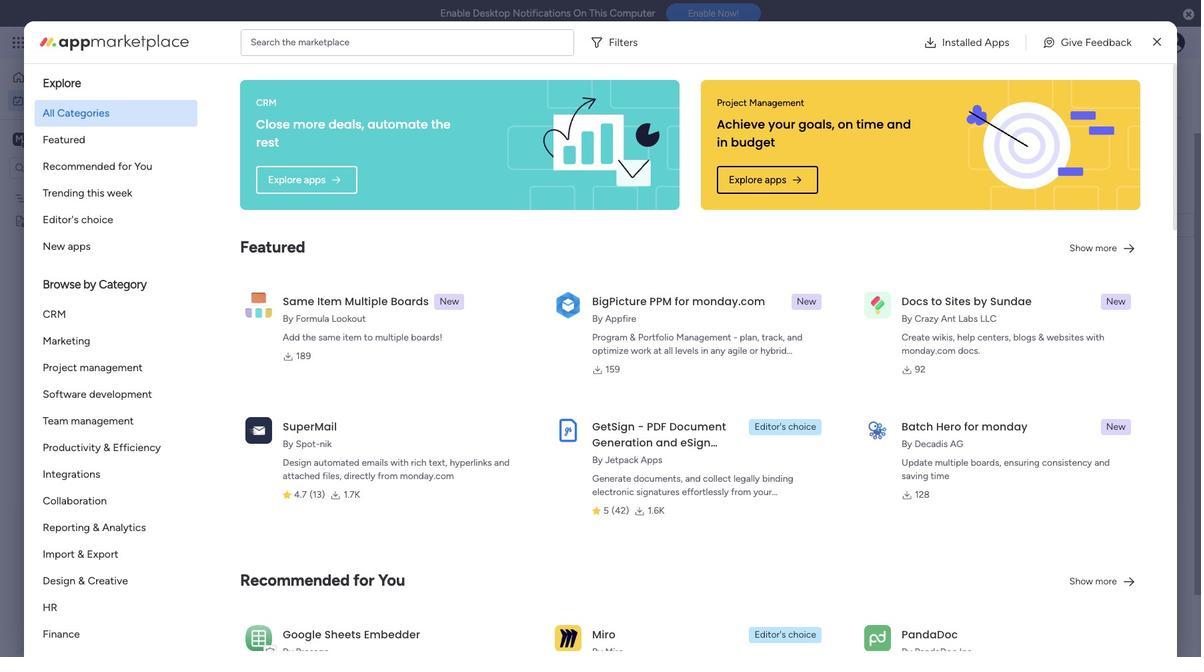 Task type: vqa. For each thing, say whether or not it's contained in the screenshot.
&
yes



Task type: locate. For each thing, give the bounding box(es) containing it.
design for design automated emails with rich text, hyperlinks and attached files, directly from monday.com
[[283, 458, 312, 469]]

items up same
[[304, 317, 327, 328]]

0 horizontal spatial 0
[[267, 413, 273, 424]]

0 vertical spatial project
[[717, 97, 747, 109]]

design down import at the bottom left
[[43, 575, 76, 588]]

1 horizontal spatial to
[[931, 294, 942, 309]]

batch
[[902, 420, 933, 435]]

show more button for recommended for you
[[1064, 572, 1141, 593]]

0 vertical spatial your
[[769, 116, 796, 133]]

editor's for miro
[[755, 630, 786, 641]]

2 horizontal spatial explore
[[729, 174, 763, 186]]

the for search the marketplace
[[282, 36, 296, 48]]

marketing for marketing plan
[[31, 192, 73, 204]]

and right on
[[887, 116, 912, 133]]

0 vertical spatial marketing
[[31, 192, 73, 204]]

0 vertical spatial more
[[293, 116, 325, 133]]

1 horizontal spatial management
[[750, 97, 805, 109]]

1 vertical spatial -
[[638, 420, 644, 435]]

bigpicture ppm for monday.com
[[592, 294, 765, 309]]

work inside button
[[44, 94, 65, 106]]

workspace
[[57, 132, 109, 145]]

enable left desktop at the top left of the page
[[440, 7, 470, 19]]

0 horizontal spatial banner logo image
[[533, 89, 664, 201]]

2 vertical spatial the
[[302, 332, 316, 343]]

0 horizontal spatial apps
[[641, 455, 663, 466]]

and right hyperlinks
[[494, 458, 510, 469]]

banner logo image
[[952, 80, 1125, 210], [533, 89, 664, 201]]

and right track,
[[787, 332, 803, 343]]

with left the rich
[[390, 458, 409, 469]]

monday.com inside create wikis, help centers, blogs & websites with monday.com docs.
[[902, 345, 956, 357]]

2 vertical spatial work
[[631, 345, 651, 357]]

with right websites
[[1086, 332, 1105, 343]]

export
[[87, 548, 118, 561]]

marketing
[[31, 192, 73, 204], [43, 335, 90, 347]]

1 horizontal spatial monday
[[982, 420, 1028, 435]]

monday up ensuring
[[982, 420, 1028, 435]]

1 vertical spatial in
[[701, 345, 708, 357]]

management up achieve
[[750, 97, 805, 109]]

from down emails
[[378, 471, 398, 482]]

list box
[[0, 184, 170, 412]]

batch hero for monday
[[902, 420, 1028, 435]]

apps up the board
[[765, 174, 787, 186]]

2 vertical spatial more
[[1096, 576, 1117, 588]]

this right the on
[[589, 7, 607, 19]]

0 horizontal spatial enable
[[440, 7, 470, 19]]

1 vertical spatial management
[[80, 362, 143, 374]]

0 horizontal spatial management
[[676, 332, 731, 343]]

your down project management
[[769, 116, 796, 133]]

marketing for marketing
[[43, 335, 90, 347]]

1 show more from the top
[[1070, 243, 1117, 254]]

2 vertical spatial week
[[254, 361, 286, 378]]

search everything image
[[1088, 36, 1101, 49]]

home
[[31, 71, 56, 83]]

1 vertical spatial show more button
[[1064, 572, 1141, 593]]

recommended for you up the sheets
[[240, 571, 405, 590]]

apps
[[304, 174, 326, 186], [765, 174, 787, 186], [68, 240, 91, 253]]

2 vertical spatial choice
[[788, 630, 816, 641]]

work up the home button
[[108, 35, 132, 50]]

banner logo image for achieve your goals, on time and in budget
[[952, 80, 1125, 210]]

1 horizontal spatial my
[[200, 77, 231, 107]]

by down docs
[[902, 313, 912, 325]]

and inside update multiple boards, ensuring consistency and saving time
[[1095, 458, 1110, 469]]

0 inside this week / 0 items
[[296, 317, 302, 328]]

in down achieve
[[717, 134, 728, 151]]

& left creative
[[78, 575, 85, 588]]

agile
[[728, 345, 747, 357]]

design up attached
[[283, 458, 312, 469]]

recommended for you up "this" on the top of the page
[[43, 160, 152, 173]]

editor's
[[43, 213, 79, 226], [755, 422, 786, 433], [755, 630, 786, 641]]

- up 'agile'
[[734, 332, 738, 343]]

marketing up project management
[[43, 335, 90, 347]]

1 vertical spatial you
[[378, 571, 405, 590]]

design for design & creative
[[43, 575, 76, 588]]

for
[[118, 160, 132, 173], [675, 294, 690, 309], [964, 420, 979, 435], [353, 571, 374, 590]]

0 vertical spatial management
[[135, 35, 207, 50]]

see plans
[[233, 37, 274, 48]]

multiple down ag
[[935, 458, 969, 469]]

by up add
[[283, 313, 293, 325]]

time
[[857, 116, 884, 133], [931, 471, 950, 482]]

time inside achieve your goals, on time and in budget
[[857, 116, 884, 133]]

0 vertical spatial crm
[[256, 97, 277, 109]]

collaboration
[[43, 495, 107, 508]]

None search field
[[197, 133, 322, 155]]

track,
[[762, 332, 785, 343]]

1 horizontal spatial from
[[731, 487, 751, 498]]

& left export at the left bottom
[[77, 548, 84, 561]]

2 show more button from the top
[[1064, 572, 1141, 593]]

/ right later at the bottom left of the page
[[258, 409, 264, 426]]

app logo image left batch
[[864, 417, 891, 444]]

option
[[0, 186, 170, 189]]

1 horizontal spatial item
[[343, 332, 362, 343]]

more for recommended for you
[[1096, 576, 1117, 588]]

0 vertical spatial 0
[[296, 317, 302, 328]]

2 vertical spatial management
[[71, 415, 134, 428]]

apps up documents,
[[641, 455, 663, 466]]

by up generate
[[592, 455, 603, 466]]

item right 1
[[307, 197, 326, 208]]

by up 'program'
[[592, 313, 603, 325]]

project for project management
[[717, 97, 747, 109]]

1 horizontal spatial in
[[717, 134, 728, 151]]

invite members image
[[1026, 36, 1039, 49]]

& down "appfire"
[[630, 332, 636, 343]]

multiple left boards!
[[375, 332, 409, 343]]

1 show more button from the top
[[1064, 238, 1141, 259]]

1 horizontal spatial multiple
[[935, 458, 969, 469]]

project up achieve
[[717, 97, 747, 109]]

1 horizontal spatial work
[[108, 35, 132, 50]]

1 show from the top
[[1070, 243, 1093, 254]]

explore up past dates / 1 item
[[268, 174, 302, 186]]

enable left now!
[[688, 8, 716, 19]]

apps marketplace image
[[40, 34, 189, 50]]

project up software
[[43, 362, 77, 374]]

1 horizontal spatial explore
[[268, 174, 302, 186]]

documents,
[[634, 474, 683, 485]]

& right blogs
[[1039, 332, 1045, 343]]

recommended down workspace at the left top of the page
[[43, 160, 115, 173]]

apps inside the installed apps button
[[985, 36, 1010, 48]]

0 horizontal spatial project
[[43, 362, 77, 374]]

computer
[[610, 7, 655, 19]]

the right search
[[282, 36, 296, 48]]

1 vertical spatial time
[[931, 471, 950, 482]]

0 vertical spatial -
[[734, 332, 738, 343]]

category
[[99, 277, 147, 292]]

getsign - pdf document generation and esign collection
[[592, 420, 726, 467]]

and inside getsign - pdf document generation and esign collection
[[656, 436, 678, 451]]

& for analytics
[[93, 522, 100, 534]]

92
[[915, 364, 926, 376]]

plan,
[[740, 332, 760, 343]]

same
[[283, 294, 314, 309]]

from down legally
[[731, 487, 751, 498]]

- left pdf
[[638, 420, 644, 435]]

show more button for featured
[[1064, 238, 1141, 259]]

your inside generate documents, and collect legally binding electronic signatures effortlessly from your monday.com boards
[[753, 487, 772, 498]]

customize
[[447, 138, 492, 149]]

spot-
[[296, 439, 320, 450]]

& up export at the left bottom
[[93, 522, 100, 534]]

week for next
[[254, 361, 286, 378]]

enable now! button
[[666, 4, 761, 24]]

design inside design automated emails with rich text, hyperlinks and attached files, directly from monday.com
[[283, 458, 312, 469]]

explore apps up 1
[[268, 174, 326, 186]]

0 horizontal spatial work
[[44, 94, 65, 106]]

pdf
[[647, 420, 667, 435]]

app logo image for docs to sites by sundae
[[864, 292, 891, 319]]

jetpack
[[605, 455, 639, 466]]

recommended up google
[[240, 571, 350, 590]]

2 explore apps from the left
[[729, 174, 787, 186]]

without
[[225, 457, 272, 474]]

2 vertical spatial 0
[[327, 461, 333, 472]]

team management
[[43, 415, 134, 428]]

1 vertical spatial by
[[974, 294, 987, 309]]

recommended
[[43, 160, 115, 173], [240, 571, 350, 590]]

add
[[283, 332, 300, 343]]

1 vertical spatial featured
[[240, 237, 305, 257]]

monday.com down electronic
[[592, 500, 646, 512]]

monday.com up "plan,"
[[692, 294, 765, 309]]

(13)
[[310, 490, 325, 501]]

items up spot-
[[275, 413, 299, 424]]

explore up my work
[[43, 76, 81, 91]]

my down the home
[[29, 94, 42, 106]]

crm down browse
[[43, 308, 66, 321]]

to
[[931, 294, 942, 309], [364, 332, 373, 343]]

efficiency
[[113, 442, 161, 454]]

list box containing marketing plan
[[0, 184, 170, 412]]

from inside generate documents, and collect legally binding electronic signatures effortlessly from your monday.com boards
[[731, 487, 751, 498]]

1 horizontal spatial design
[[283, 458, 312, 469]]

0 inside without a date / 0 items
[[327, 461, 333, 472]]

finance
[[43, 628, 80, 641]]

1 vertical spatial from
[[731, 487, 751, 498]]

and up effortlessly
[[685, 474, 701, 485]]

apps up 1
[[304, 174, 326, 186]]

dapulse close image
[[1183, 8, 1195, 21]]

for up trending this week at the left top
[[118, 160, 132, 173]]

for right hero
[[964, 420, 979, 435]]

0 horizontal spatial my
[[29, 94, 42, 106]]

Filter dashboard by text search field
[[197, 133, 322, 155]]

0 horizontal spatial you
[[134, 160, 152, 173]]

inbox image
[[996, 36, 1010, 49]]

time right on
[[857, 116, 884, 133]]

1 horizontal spatial recommended for you
[[240, 571, 405, 590]]

1 vertical spatial marketing
[[43, 335, 90, 347]]

app logo image left the by appfire
[[555, 292, 582, 319]]

2 vertical spatial editor's choice
[[755, 630, 816, 641]]

Search in workspace field
[[28, 160, 111, 175]]

getsign
[[592, 420, 635, 435]]

appfire
[[605, 313, 636, 325]]

productivity
[[43, 442, 101, 454]]

notes
[[31, 215, 57, 226]]

2 horizontal spatial apps
[[765, 174, 787, 186]]

&
[[630, 332, 636, 343], [1039, 332, 1045, 343], [103, 442, 110, 454], [93, 522, 100, 534], [77, 548, 84, 561], [78, 575, 85, 588]]

item down lookout
[[343, 332, 362, 343]]

1 horizontal spatial -
[[734, 332, 738, 343]]

new for docs to sites by sundae
[[1106, 296, 1126, 307]]

by right browse
[[83, 277, 96, 292]]

give
[[1061, 36, 1083, 48]]

in inside achieve your goals, on time and in budget
[[717, 134, 728, 151]]

show for recommended for you
[[1070, 576, 1093, 588]]

& for creative
[[78, 575, 85, 588]]

item
[[317, 294, 342, 309]]

0 horizontal spatial explore apps
[[268, 174, 326, 186]]

time inside update multiple boards, ensuring consistency and saving time
[[931, 471, 950, 482]]

featured down dates
[[240, 237, 305, 257]]

with inside design automated emails with rich text, hyperlinks and attached files, directly from monday.com
[[390, 458, 409, 469]]

1 image
[[1006, 27, 1018, 42]]

and inside achieve your goals, on time and in budget
[[887, 116, 912, 133]]

& for export
[[77, 548, 84, 561]]

2 horizontal spatial work
[[631, 345, 651, 357]]

project management
[[717, 97, 805, 109]]

by for same item multiple boards
[[283, 313, 293, 325]]

0 horizontal spatial time
[[857, 116, 884, 133]]

for up the google sheets embedder
[[353, 571, 374, 590]]

the up "customize" button at the top left
[[431, 116, 451, 133]]

and down pdf
[[656, 436, 678, 451]]

work up all
[[44, 94, 65, 106]]

- inside program & portfolio management - plan, track, and optimize work at all levels in any agile or hybrid framework
[[734, 332, 738, 343]]

new
[[43, 240, 65, 253], [440, 296, 459, 307], [797, 296, 816, 307], [1106, 296, 1126, 307], [1106, 422, 1126, 433]]

same
[[318, 332, 341, 343]]

monday up the home button
[[59, 35, 105, 50]]

my left the work
[[200, 77, 231, 107]]

my work
[[29, 94, 65, 106]]

0 horizontal spatial -
[[638, 420, 644, 435]]

1 horizontal spatial crm
[[256, 97, 277, 109]]

goals,
[[799, 116, 835, 133]]

apps for more
[[304, 174, 326, 186]]

0 vertical spatial show
[[1070, 243, 1093, 254]]

2 show more from the top
[[1070, 576, 1117, 588]]

filters button
[[585, 29, 649, 56]]

app logo image
[[245, 292, 272, 319], [555, 292, 582, 319], [864, 292, 891, 319], [864, 417, 891, 444], [245, 417, 272, 444], [555, 417, 582, 444], [245, 625, 272, 652], [555, 625, 582, 652], [864, 625, 891, 652]]

& inside program & portfolio management - plan, track, and optimize work at all levels in any agile or hybrid framework
[[630, 332, 636, 343]]

notifications
[[513, 7, 571, 19]]

lottie animation element
[[0, 523, 170, 658]]

without a date / 0 items
[[225, 457, 358, 474]]

management inside program & portfolio management - plan, track, and optimize work at all levels in any agile or hybrid framework
[[676, 332, 731, 343]]

1 vertical spatial recommended for you
[[240, 571, 405, 590]]

1 vertical spatial week
[[252, 313, 283, 329]]

work inside program & portfolio management - plan, track, and optimize work at all levels in any agile or hybrid framework
[[631, 345, 651, 357]]

nik
[[320, 439, 332, 450]]

2 vertical spatial editor's
[[755, 630, 786, 641]]

the right add
[[302, 332, 316, 343]]

files,
[[322, 471, 342, 482]]

all
[[43, 107, 55, 119]]

by left spot-
[[283, 439, 293, 450]]

0 vertical spatial show more button
[[1064, 238, 1141, 259]]

/ up add
[[287, 313, 293, 329]]

app logo image left miro at the bottom
[[555, 625, 582, 652]]

websites
[[1047, 332, 1084, 343]]

enable inside enable now! button
[[688, 8, 716, 19]]

new for same item multiple boards
[[440, 296, 459, 307]]

& left the efficiency on the bottom left of page
[[103, 442, 110, 454]]

your
[[769, 116, 796, 133], [753, 487, 772, 498]]

hyperlinks
[[450, 458, 492, 469]]

more
[[293, 116, 325, 133], [1096, 243, 1117, 254], [1096, 576, 1117, 588]]

centers,
[[978, 332, 1011, 343]]

0 vertical spatial featured
[[43, 133, 85, 146]]

with
[[1086, 332, 1105, 343], [390, 458, 409, 469]]

supermail by spot-nik
[[283, 420, 337, 450]]

1 horizontal spatial with
[[1086, 332, 1105, 343]]

by crazy ant labs llc
[[902, 313, 997, 325]]

browse by category
[[43, 277, 147, 292]]

app logo image for miro
[[555, 625, 582, 652]]

crm up close
[[256, 97, 277, 109]]

by inside supermail by spot-nik
[[283, 439, 293, 450]]

/ left 1
[[292, 193, 298, 209]]

the
[[282, 36, 296, 48], [431, 116, 451, 133], [302, 332, 316, 343]]

0 vertical spatial show more
[[1070, 243, 1117, 254]]

explore apps up the board
[[729, 174, 787, 186]]

to up crazy
[[931, 294, 942, 309]]

this up next
[[225, 313, 249, 329]]

1 horizontal spatial apps
[[985, 36, 1010, 48]]

0 horizontal spatial multiple
[[375, 332, 409, 343]]

1 vertical spatial crm
[[43, 308, 66, 321]]

work
[[236, 77, 290, 107]]

0 horizontal spatial item
[[307, 197, 326, 208]]

automated
[[314, 458, 360, 469]]

blogs
[[1013, 332, 1036, 343]]

0 right later at the bottom left of the page
[[267, 413, 273, 424]]

apps right notifications image
[[985, 36, 1010, 48]]

week
[[107, 187, 132, 199], [252, 313, 283, 329], [254, 361, 286, 378]]

marketing up notes
[[31, 192, 73, 204]]

0 horizontal spatial this
[[225, 313, 249, 329]]

with inside create wikis, help centers, blogs & websites with monday.com docs.
[[1086, 332, 1105, 343]]

app logo image left pandadoc
[[864, 625, 891, 652]]

1 vertical spatial editor's
[[755, 422, 786, 433]]

to down lookout
[[364, 332, 373, 343]]

explore for achieve your goals, on time and in budget
[[729, 174, 763, 186]]

work left at
[[631, 345, 651, 357]]

1 vertical spatial management
[[676, 332, 731, 343]]

1 horizontal spatial project
[[717, 97, 747, 109]]

at
[[654, 345, 662, 357]]

2 show from the top
[[1070, 576, 1093, 588]]

0 vertical spatial item
[[307, 197, 326, 208]]

by
[[283, 313, 293, 325], [592, 313, 603, 325], [902, 313, 912, 325], [283, 439, 293, 450], [902, 439, 912, 450], [592, 455, 603, 466]]

enable for enable desktop notifications on this computer
[[440, 7, 470, 19]]

past
[[225, 193, 251, 209]]

monday.com down create
[[902, 345, 956, 357]]

0 horizontal spatial design
[[43, 575, 76, 588]]

0 horizontal spatial from
[[378, 471, 398, 482]]

1 vertical spatial editor's choice
[[755, 422, 816, 433]]

my inside button
[[29, 94, 42, 106]]

/ left 189
[[289, 361, 295, 378]]

1.6k
[[648, 506, 665, 517]]

app logo image for getsign - pdf document generation and esign collection
[[555, 417, 582, 444]]

1 horizontal spatial 0
[[296, 317, 302, 328]]

apps
[[985, 36, 1010, 48], [641, 455, 663, 466]]

1 explore apps from the left
[[268, 174, 326, 186]]

week right "this" on the top of the page
[[107, 187, 132, 199]]

2 horizontal spatial 0
[[327, 461, 333, 472]]

in left any
[[701, 345, 708, 357]]

explore apps for close
[[268, 174, 326, 186]]

by for bigpicture ppm for monday.com
[[592, 313, 603, 325]]

week up add
[[252, 313, 283, 329]]

home button
[[8, 67, 143, 88]]

and right consistency
[[1095, 458, 1110, 469]]

explore up the board
[[729, 174, 763, 186]]

editor's for getsign - pdf document generation and esign collection
[[755, 422, 786, 433]]

1 horizontal spatial apps
[[304, 174, 326, 186]]

more inside close more deals, automate the rest
[[293, 116, 325, 133]]

0 up add
[[296, 317, 302, 328]]

0 horizontal spatial crm
[[43, 308, 66, 321]]

1 vertical spatial design
[[43, 575, 76, 588]]

kendall parks image
[[1164, 32, 1185, 53]]

management
[[135, 35, 207, 50], [80, 362, 143, 374], [71, 415, 134, 428]]

1 horizontal spatial featured
[[240, 237, 305, 257]]

show more
[[1070, 243, 1117, 254], [1070, 576, 1117, 588]]

featured up search in workspace 'field'
[[43, 133, 85, 146]]

items left emails
[[335, 461, 358, 472]]

0 horizontal spatial in
[[701, 345, 708, 357]]

0 vertical spatial design
[[283, 458, 312, 469]]

monday.com
[[692, 294, 765, 309], [902, 345, 956, 357], [400, 471, 454, 482], [592, 500, 646, 512]]

item inside past dates / 1 item
[[307, 197, 326, 208]]

apps up browse by category
[[68, 240, 91, 253]]

app logo image left same
[[245, 292, 272, 319]]

more for featured
[[1096, 243, 1117, 254]]

by decadis ag
[[902, 439, 963, 450]]



Task type: describe. For each thing, give the bounding box(es) containing it.
rich
[[411, 458, 427, 469]]

monday.com inside generate documents, and collect legally binding electronic signatures effortlessly from your monday.com boards
[[592, 500, 646, 512]]

0 horizontal spatial to
[[364, 332, 373, 343]]

1 horizontal spatial by
[[974, 294, 987, 309]]

desktop
[[473, 7, 510, 19]]

project management
[[43, 362, 143, 374]]

0 horizontal spatial apps
[[68, 240, 91, 253]]

0 vertical spatial management
[[750, 97, 805, 109]]

app logo image for batch hero for monday
[[864, 417, 891, 444]]

a
[[275, 457, 283, 474]]

achieve
[[717, 116, 766, 133]]

new for batch hero for monday
[[1106, 422, 1126, 433]]

& for portfolio
[[630, 332, 636, 343]]

0 vertical spatial recommended
[[43, 160, 115, 173]]

installed apps button
[[913, 29, 1020, 56]]

app logo image left google
[[245, 625, 272, 652]]

by for docs to sites by sundae
[[902, 313, 912, 325]]

sundae
[[990, 294, 1032, 309]]

my work button
[[8, 90, 143, 111]]

4.7
[[294, 490, 307, 501]]

esign
[[680, 436, 711, 451]]

0 vertical spatial editor's choice
[[43, 213, 113, 226]]

by appfire
[[592, 313, 636, 325]]

128
[[915, 490, 930, 501]]

all categories
[[43, 107, 110, 119]]

0 vertical spatial week
[[107, 187, 132, 199]]

your inside achieve your goals, on time and in budget
[[769, 116, 796, 133]]

dapulse x slim image
[[1153, 34, 1161, 50]]

optimize
[[592, 345, 629, 357]]

update multiple boards, ensuring consistency and saving time
[[902, 458, 1110, 482]]

0 vertical spatial choice
[[81, 213, 113, 226]]

/ for past dates / 1 item
[[292, 193, 298, 209]]

now!
[[718, 8, 739, 19]]

the for add the same item to multiple boards!
[[302, 332, 316, 343]]

new for bigpicture ppm for monday.com
[[797, 296, 816, 307]]

ag
[[950, 439, 963, 450]]

give feedback
[[1061, 36, 1132, 48]]

1 vertical spatial apps
[[641, 455, 663, 466]]

software
[[43, 388, 87, 401]]

any
[[711, 345, 725, 357]]

docs.
[[958, 345, 980, 357]]

ppm
[[650, 294, 672, 309]]

analytics
[[102, 522, 146, 534]]

apps for your
[[765, 174, 787, 186]]

software development
[[43, 388, 152, 401]]

notifications image
[[967, 36, 980, 49]]

& for efficiency
[[103, 442, 110, 454]]

productivity & efficiency
[[43, 442, 161, 454]]

for right ppm
[[675, 294, 690, 309]]

0 horizontal spatial by
[[83, 277, 96, 292]]

and inside generate documents, and collect legally binding electronic signatures effortlessly from your monday.com boards
[[685, 474, 701, 485]]

items inside later / 0 items
[[275, 413, 299, 424]]

development
[[89, 388, 152, 401]]

next
[[225, 361, 251, 378]]

directly
[[344, 471, 375, 482]]

later / 0 items
[[225, 409, 299, 426]]

google
[[283, 628, 322, 643]]

workspace image
[[13, 132, 26, 146]]

/ for next week /
[[289, 361, 295, 378]]

categories
[[57, 107, 110, 119]]

items inside this week / 0 items
[[304, 317, 327, 328]]

work for monday
[[108, 35, 132, 50]]

all
[[664, 345, 673, 357]]

explore apps for achieve
[[729, 174, 787, 186]]

hero
[[936, 420, 961, 435]]

monday work management
[[59, 35, 207, 50]]

rest
[[256, 134, 279, 151]]

new apps
[[43, 240, 91, 253]]

and inside program & portfolio management - plan, track, and optimize work at all levels in any agile or hybrid framework
[[787, 332, 803, 343]]

show for featured
[[1070, 243, 1093, 254]]

create
[[902, 332, 930, 343]]

0 vertical spatial editor's
[[43, 213, 79, 226]]

1 vertical spatial item
[[343, 332, 362, 343]]

5
[[604, 506, 609, 517]]

- inside getsign - pdf document generation and esign collection
[[638, 420, 644, 435]]

generate documents, and collect legally binding electronic signatures effortlessly from your monday.com boards
[[592, 474, 794, 512]]

crazy
[[915, 313, 939, 325]]

my for my work
[[200, 77, 231, 107]]

1 horizontal spatial recommended
[[240, 571, 350, 590]]

supermail
[[283, 420, 337, 435]]

choice for getsign - pdf document generation and esign collection
[[788, 422, 816, 433]]

my work
[[200, 77, 290, 107]]

monday.com inside design automated emails with rich text, hyperlinks and attached files, directly from monday.com
[[400, 471, 454, 482]]

choice for miro
[[788, 630, 816, 641]]

explore for close more deals, automate the rest
[[268, 174, 302, 186]]

editor's choice for miro
[[755, 630, 816, 641]]

later
[[225, 409, 255, 426]]

marketplace
[[298, 36, 350, 48]]

plans
[[251, 37, 274, 48]]

my for my work
[[29, 94, 42, 106]]

customize button
[[425, 133, 497, 155]]

0 horizontal spatial recommended for you
[[43, 160, 152, 173]]

management for team management
[[71, 415, 134, 428]]

by for batch hero for monday
[[902, 439, 912, 450]]

past dates / 1 item
[[225, 193, 326, 209]]

select product image
[[12, 36, 25, 49]]

work for my
[[44, 94, 65, 106]]

banner logo image for close more deals, automate the rest
[[533, 89, 664, 201]]

apps image
[[1055, 36, 1069, 49]]

by for getsign - pdf document generation and esign collection
[[592, 455, 603, 466]]

159
[[606, 364, 620, 376]]

1 vertical spatial monday
[[982, 420, 1028, 435]]

search
[[251, 36, 280, 48]]

close
[[256, 116, 290, 133]]

items inside without a date / 0 items
[[335, 461, 358, 472]]

framework
[[592, 359, 637, 370]]

0 inside later / 0 items
[[267, 413, 273, 424]]

generate
[[592, 474, 631, 485]]

hide
[[352, 138, 371, 149]]

give feedback button
[[1032, 29, 1142, 56]]

the inside close more deals, automate the rest
[[431, 116, 451, 133]]

see
[[233, 37, 249, 48]]

0 horizontal spatial featured
[[43, 133, 85, 146]]

multiple inside update multiple boards, ensuring consistency and saving time
[[935, 458, 969, 469]]

hide done items
[[352, 138, 420, 149]]

0 horizontal spatial explore
[[43, 76, 81, 91]]

formula
[[296, 313, 329, 325]]

this week / 0 items
[[225, 313, 327, 329]]

project for project management
[[43, 362, 77, 374]]

emails
[[362, 458, 388, 469]]

status
[[1041, 192, 1068, 204]]

1 horizontal spatial you
[[378, 571, 405, 590]]

1
[[301, 197, 305, 208]]

week for this
[[252, 313, 283, 329]]

document
[[669, 420, 726, 435]]

0 vertical spatial you
[[134, 160, 152, 173]]

main workspace
[[31, 132, 109, 145]]

0 vertical spatial this
[[589, 7, 607, 19]]

0 vertical spatial monday
[[59, 35, 105, 50]]

1.7k
[[344, 490, 360, 501]]

boards!
[[411, 332, 442, 343]]

enable for enable now!
[[688, 8, 716, 19]]

creative
[[88, 575, 128, 588]]

app logo image for bigpicture ppm for monday.com
[[555, 292, 582, 319]]

hybrid
[[760, 345, 787, 357]]

management for project management
[[80, 362, 143, 374]]

effortlessly
[[682, 487, 729, 498]]

show more for featured
[[1070, 243, 1117, 254]]

/ right date
[[318, 457, 324, 474]]

items down automate
[[397, 138, 420, 149]]

plan
[[75, 192, 93, 204]]

automate
[[368, 116, 428, 133]]

feedback
[[1086, 36, 1132, 48]]

editor's choice for getsign - pdf document generation and esign collection
[[755, 422, 816, 433]]

by formula lookout
[[283, 313, 366, 325]]

/ for this week / 0 items
[[287, 313, 293, 329]]

app logo image up without
[[245, 417, 272, 444]]

marketing plan
[[31, 192, 93, 204]]

& inside create wikis, help centers, blogs & websites with monday.com docs.
[[1039, 332, 1045, 343]]

workspace selection element
[[13, 131, 111, 148]]

189
[[296, 351, 311, 362]]

installed apps
[[942, 36, 1010, 48]]

show more for recommended for you
[[1070, 576, 1117, 588]]

team
[[43, 415, 68, 428]]

from inside design automated emails with rich text, hyperlinks and attached files, directly from monday.com
[[378, 471, 398, 482]]

and inside design automated emails with rich text, hyperlinks and attached files, directly from monday.com
[[494, 458, 510, 469]]

lottie animation image
[[0, 523, 170, 658]]

in inside program & portfolio management - plan, track, and optimize work at all levels in any agile or hybrid framework
[[701, 345, 708, 357]]

0 vertical spatial to
[[931, 294, 942, 309]]

group
[[621, 192, 647, 204]]

private board image
[[14, 214, 27, 227]]

lookout
[[332, 313, 366, 325]]

0 vertical spatial multiple
[[375, 332, 409, 343]]

program
[[592, 332, 628, 343]]

app logo image for same item multiple boards
[[245, 292, 272, 319]]

reporting & analytics
[[43, 522, 146, 534]]

pandadoc
[[902, 628, 958, 643]]

same item multiple boards
[[283, 294, 429, 309]]

help image
[[1117, 36, 1131, 49]]



